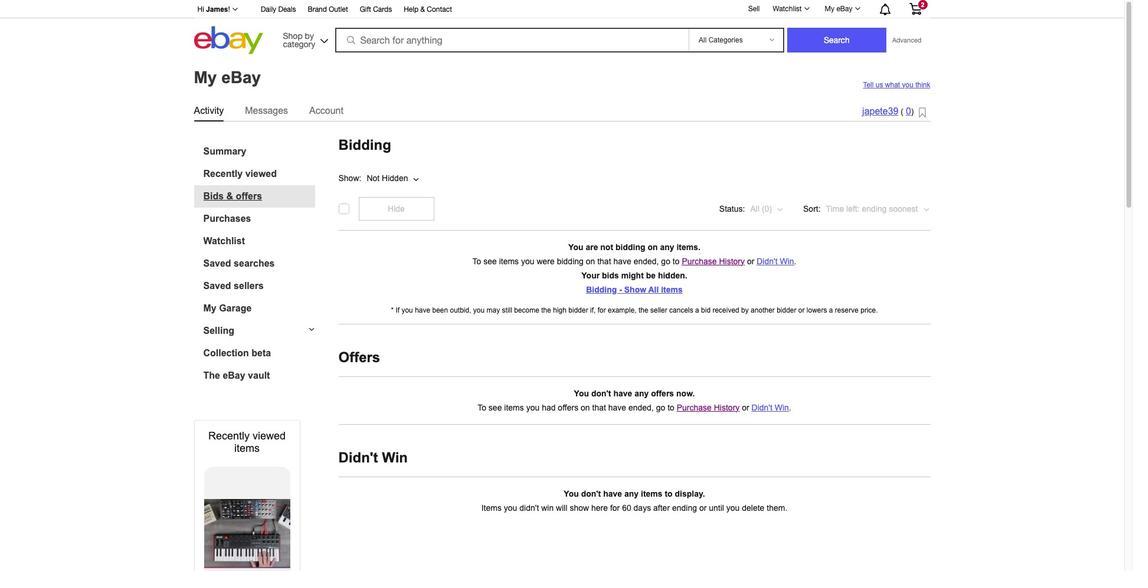 Task type: vqa. For each thing, say whether or not it's contained in the screenshot.
-'s eBay Refurbished
no



Task type: locate. For each thing, give the bounding box(es) containing it.
purchase history link down now.
[[677, 403, 740, 412]]

watchlist down purchases
[[203, 236, 245, 246]]

0 vertical spatial any
[[660, 242, 674, 252]]

you inside you are not bidding on any items. to see items you were bidding on that have ended, go to purchase history or didn't win . your bids might be hidden. bidding - show all items
[[568, 242, 583, 252]]

any left items.
[[660, 242, 674, 252]]

by right shop
[[305, 31, 314, 40]]

win inside you are not bidding on any items. to see items you were bidding on that have ended, go to purchase history or didn't win . your bids might be hidden. bidding - show all items
[[780, 256, 794, 266]]

days
[[634, 503, 651, 513]]

viewed for recently viewed
[[245, 169, 277, 179]]

for inside you don't have any items to display. items you didn't win will show here for 60 days after ending or until you delete them.
[[610, 503, 620, 513]]

you right the if
[[402, 306, 413, 314]]

1 saved from the top
[[203, 258, 231, 268]]

you inside you don't have any items to display. items you didn't win will show here for 60 days after ending or until you delete them.
[[564, 489, 579, 498]]

the left high
[[541, 306, 551, 314]]

any for offers
[[635, 389, 649, 398]]

not
[[367, 174, 380, 183]]

0 vertical spatial didn't
[[757, 256, 778, 266]]

bidding - show all items link
[[586, 285, 683, 294]]

0 vertical spatial bidding
[[339, 137, 391, 153]]

you left think
[[902, 81, 914, 89]]

saved sellers link
[[203, 281, 315, 291]]

don't for here
[[581, 489, 601, 498]]

not hidden button
[[366, 164, 432, 187]]

that right had at the left of the page
[[592, 403, 606, 412]]

have inside you don't have any items to display. items you didn't win will show here for 60 days after ending or until you delete them.
[[603, 489, 622, 498]]

see inside you don't have any offers now. to see items you had offers on that have ended, go to purchase history or didn't win .
[[489, 403, 502, 412]]

1 vertical spatial by
[[741, 306, 749, 314]]

vault
[[248, 370, 270, 380]]

bidding right not
[[616, 242, 645, 252]]

1 vertical spatial win
[[775, 403, 789, 412]]

0 horizontal spatial my ebay
[[194, 68, 261, 87]]

1 vertical spatial history
[[714, 403, 740, 412]]

any inside you don't have any offers now. to see items you had offers on that have ended, go to purchase history or didn't win .
[[635, 389, 649, 398]]

that down not
[[597, 256, 611, 266]]

0 vertical spatial history
[[719, 256, 745, 266]]

1 bidder from the left
[[569, 306, 588, 314]]

see up "may"
[[484, 256, 497, 266]]

saved sellers
[[203, 281, 264, 291]]

2 vertical spatial any
[[624, 489, 639, 498]]

0 horizontal spatial .
[[789, 403, 791, 412]]

0 vertical spatial .
[[794, 256, 797, 266]]

0 vertical spatial see
[[484, 256, 497, 266]]

any
[[660, 242, 674, 252], [635, 389, 649, 398], [624, 489, 639, 498]]

0 horizontal spatial for
[[598, 306, 606, 314]]

display.
[[675, 489, 705, 498]]

my garage link
[[203, 303, 315, 314]]

brand
[[308, 5, 327, 14]]

1 vertical spatial bidding
[[557, 256, 584, 266]]

1 vertical spatial for
[[610, 503, 620, 513]]

on inside you don't have any offers now. to see items you had offers on that have ended, go to purchase history or didn't win .
[[581, 403, 590, 412]]

a left bid
[[695, 306, 699, 314]]

2 saved from the top
[[203, 281, 231, 291]]

1 vertical spatial didn't
[[752, 403, 773, 412]]

bidding
[[616, 242, 645, 252], [557, 256, 584, 266]]

recently inside 'link'
[[203, 169, 243, 179]]

2 horizontal spatial offers
[[651, 389, 674, 398]]

viewed
[[245, 169, 277, 179], [253, 430, 286, 442]]

1 a from the left
[[695, 306, 699, 314]]

0 vertical spatial bidding
[[616, 242, 645, 252]]

account link
[[309, 103, 343, 118]]

0 vertical spatial that
[[597, 256, 611, 266]]

or inside you are not bidding on any items. to see items you were bidding on that have ended, go to purchase history or didn't win . your bids might be hidden. bidding - show all items
[[747, 256, 755, 266]]

any up 60
[[624, 489, 639, 498]]

1 vertical spatial ending
[[672, 503, 697, 513]]

by left another
[[741, 306, 749, 314]]

Search for anything text field
[[337, 29, 686, 51]]

bidding up not
[[339, 137, 391, 153]]

my ebay main content
[[5, 57, 1120, 571]]

watchlist inside the my ebay main content
[[203, 236, 245, 246]]

contact
[[427, 5, 452, 14]]

win
[[780, 256, 794, 266], [775, 403, 789, 412], [382, 449, 408, 465]]

1 vertical spatial bidding
[[586, 285, 617, 294]]

bids
[[602, 271, 619, 280]]

0 vertical spatial viewed
[[245, 169, 277, 179]]

or inside you don't have any items to display. items you didn't win will show here for 60 days after ending or until you delete them.
[[699, 503, 707, 513]]

saved up saved sellers
[[203, 258, 231, 268]]

0 horizontal spatial watchlist link
[[203, 236, 315, 246]]

bids & offers
[[203, 191, 262, 201]]

0 vertical spatial didn't win link
[[757, 256, 794, 266]]

1 vertical spatial &
[[226, 191, 233, 201]]

2 vertical spatial ebay
[[223, 370, 245, 380]]

for left 60
[[610, 503, 620, 513]]

purchase inside you are not bidding on any items. to see items you were bidding on that have ended, go to purchase history or didn't win . your bids might be hidden. bidding - show all items
[[682, 256, 717, 266]]

0 vertical spatial saved
[[203, 258, 231, 268]]

japete39 link
[[862, 107, 899, 117]]

the left seller
[[639, 306, 649, 314]]

see left had at the left of the page
[[489, 403, 502, 412]]

any inside you don't have any items to display. items you didn't win will show here for 60 days after ending or until you delete them.
[[624, 489, 639, 498]]

1 vertical spatial didn't win link
[[752, 403, 789, 412]]

1 vertical spatial don't
[[581, 489, 601, 498]]

0 vertical spatial win
[[780, 256, 794, 266]]

1 horizontal spatial .
[[794, 256, 797, 266]]

saved searches link
[[203, 258, 315, 269]]

you
[[902, 81, 914, 89], [521, 256, 535, 266], [402, 306, 413, 314], [473, 306, 485, 314], [526, 403, 540, 412], [504, 503, 517, 513], [726, 503, 740, 513]]

0 horizontal spatial watchlist
[[203, 236, 245, 246]]

None submit
[[787, 28, 887, 53]]

all down be
[[648, 285, 659, 294]]

ebay inside account navigation
[[837, 5, 853, 13]]

1 vertical spatial watchlist link
[[203, 236, 315, 246]]

1 horizontal spatial bidder
[[777, 306, 797, 314]]

recently viewed
[[203, 169, 277, 179]]

were
[[537, 256, 555, 266]]

0 vertical spatial by
[[305, 31, 314, 40]]

delete
[[742, 503, 765, 513]]

bidding inside you are not bidding on any items. to see items you were bidding on that have ended, go to purchase history or didn't win . your bids might be hidden. bidding - show all items
[[586, 285, 617, 294]]

0 vertical spatial you
[[568, 242, 583, 252]]

items
[[481, 503, 502, 513]]

offers down recently viewed
[[236, 191, 262, 201]]

purchase history link for you are not bidding on any items.
[[682, 256, 745, 266]]

1 vertical spatial all
[[648, 285, 659, 294]]

0 vertical spatial don't
[[591, 389, 611, 398]]

my garage
[[203, 303, 252, 313]]

you for show
[[564, 489, 579, 498]]

you for on
[[574, 389, 589, 398]]

& for contact
[[420, 5, 425, 14]]

0 horizontal spatial the
[[541, 306, 551, 314]]

0 horizontal spatial ending
[[672, 503, 697, 513]]

0 vertical spatial watchlist link
[[766, 2, 815, 16]]

0 horizontal spatial bidder
[[569, 306, 588, 314]]

& right 'help'
[[420, 5, 425, 14]]

win inside you don't have any offers now. to see items you had offers on that have ended, go to purchase history or didn't win .
[[775, 403, 789, 412]]

0 vertical spatial purchase
[[682, 256, 717, 266]]

0 vertical spatial to
[[473, 256, 481, 266]]

after
[[653, 503, 670, 513]]

to inside you don't have any offers now. to see items you had offers on that have ended, go to purchase history or didn't win .
[[668, 403, 675, 412]]

1 vertical spatial ended,
[[629, 403, 654, 412]]

2 bidder from the left
[[777, 306, 797, 314]]

1 vertical spatial offers
[[651, 389, 674, 398]]

. inside you don't have any offers now. to see items you had offers on that have ended, go to purchase history or didn't win .
[[789, 403, 791, 412]]

0 vertical spatial watchlist
[[773, 5, 802, 13]]

saved for saved searches
[[203, 258, 231, 268]]

1 vertical spatial on
[[586, 256, 595, 266]]

saved up my garage
[[203, 281, 231, 291]]

& inside the my ebay main content
[[226, 191, 233, 201]]

on
[[648, 242, 658, 252], [586, 256, 595, 266], [581, 403, 590, 412]]

& inside account navigation
[[420, 5, 425, 14]]

offers left now.
[[651, 389, 674, 398]]

1 vertical spatial saved
[[203, 281, 231, 291]]

watchlist right sell link
[[773, 5, 802, 13]]

watchlist link up saved searches link
[[203, 236, 315, 246]]

shop by category button
[[278, 26, 331, 52]]

recently viewed link
[[203, 169, 315, 179]]

1 vertical spatial .
[[789, 403, 791, 412]]

bidder left if,
[[569, 306, 588, 314]]

0 horizontal spatial bidding
[[339, 137, 391, 153]]

received
[[713, 306, 739, 314]]

0 vertical spatial recently
[[203, 169, 243, 179]]

0 vertical spatial my ebay
[[825, 5, 853, 13]]

if,
[[590, 306, 596, 314]]

don't inside you don't have any items to display. items you didn't win will show here for 60 days after ending or until you delete them.
[[581, 489, 601, 498]]

1 horizontal spatial for
[[610, 503, 620, 513]]

2 vertical spatial didn't
[[339, 449, 378, 465]]

go
[[661, 256, 671, 266], [656, 403, 665, 412]]

1 horizontal spatial bidding
[[616, 242, 645, 252]]

0 vertical spatial ebay
[[837, 5, 853, 13]]

1 vertical spatial see
[[489, 403, 502, 412]]

0 horizontal spatial a
[[695, 306, 699, 314]]

recently for recently viewed
[[203, 169, 243, 179]]

1 vertical spatial any
[[635, 389, 649, 398]]

purchase history link
[[682, 256, 745, 266], [677, 403, 740, 412]]

2 vertical spatial offers
[[558, 403, 579, 412]]

ending
[[862, 204, 887, 213], [672, 503, 697, 513]]

viewed inside 'link'
[[245, 169, 277, 179]]

1 vertical spatial my ebay
[[194, 68, 261, 87]]

a right "lowers"
[[829, 306, 833, 314]]

0 vertical spatial &
[[420, 5, 425, 14]]

recently viewed items
[[208, 430, 286, 454]]

didn't win link
[[757, 256, 794, 266], [752, 403, 789, 412]]

james
[[206, 5, 228, 14]]

offers
[[339, 349, 380, 365]]

or
[[747, 256, 755, 266], [799, 306, 805, 314], [742, 403, 749, 412], [699, 503, 707, 513]]

1 vertical spatial recently
[[208, 430, 250, 442]]

bidding right were
[[557, 256, 584, 266]]

don't inside you don't have any offers now. to see items you had offers on that have ended, go to purchase history or didn't win .
[[591, 389, 611, 398]]

outbid,
[[450, 306, 471, 314]]

ended,
[[634, 256, 659, 266], [629, 403, 654, 412]]

0 horizontal spatial all
[[648, 285, 659, 294]]

purchase down items.
[[682, 256, 717, 266]]

1 horizontal spatial a
[[829, 306, 833, 314]]

account
[[309, 105, 343, 115]]

purchase
[[682, 256, 717, 266], [677, 403, 712, 412]]

2 vertical spatial you
[[564, 489, 579, 498]]

my ebay link
[[818, 2, 866, 16]]

0 vertical spatial ended,
[[634, 256, 659, 266]]

still
[[502, 306, 512, 314]]

1 horizontal spatial &
[[420, 5, 425, 14]]

for right if,
[[598, 306, 606, 314]]

my ebay inside main content
[[194, 68, 261, 87]]

bidder right another
[[777, 306, 797, 314]]

1 horizontal spatial ending
[[862, 204, 887, 213]]

ebay
[[837, 5, 853, 13], [221, 68, 261, 87], [223, 370, 245, 380]]

1 horizontal spatial all
[[751, 204, 760, 213]]

ebay for the ebay vault link
[[223, 370, 245, 380]]

have inside you are not bidding on any items. to see items you were bidding on that have ended, go to purchase history or didn't win . your bids might be hidden. bidding - show all items
[[614, 256, 631, 266]]

my for my garage link
[[203, 303, 216, 313]]

you inside you don't have any offers now. to see items you had offers on that have ended, go to purchase history or didn't win .
[[574, 389, 589, 398]]

on right had at the left of the page
[[581, 403, 590, 412]]

purchases link
[[203, 213, 315, 224]]

on up your
[[586, 256, 595, 266]]

purchase down now.
[[677, 403, 712, 412]]

had
[[542, 403, 556, 412]]

0 vertical spatial to
[[673, 256, 680, 266]]

1 vertical spatial ebay
[[221, 68, 261, 87]]

go inside you don't have any offers now. to see items you had offers on that have ended, go to purchase history or didn't win .
[[656, 403, 665, 412]]

1 vertical spatial viewed
[[253, 430, 286, 442]]

& right bids
[[226, 191, 233, 201]]

you left had at the left of the page
[[526, 403, 540, 412]]

ending down display.
[[672, 503, 697, 513]]

2 vertical spatial my
[[203, 303, 216, 313]]

bid
[[701, 306, 711, 314]]

purchase history link down items.
[[682, 256, 745, 266]]

hi james !
[[197, 5, 230, 14]]

1 vertical spatial to
[[478, 403, 486, 412]]

bidder
[[569, 306, 588, 314], [777, 306, 797, 314]]

2 vertical spatial to
[[665, 489, 673, 498]]

any for items
[[624, 489, 639, 498]]

0 vertical spatial purchase history link
[[682, 256, 745, 266]]

have
[[614, 256, 631, 266], [415, 306, 430, 314], [614, 389, 632, 398], [608, 403, 626, 412], [603, 489, 622, 498]]

for for 60
[[610, 503, 620, 513]]

outlet
[[329, 5, 348, 14]]

go inside you are not bidding on any items. to see items you were bidding on that have ended, go to purchase history or didn't win . your bids might be hidden. bidding - show all items
[[661, 256, 671, 266]]

0 vertical spatial for
[[598, 306, 606, 314]]

don't
[[591, 389, 611, 398], [581, 489, 601, 498]]

recently inside the recently viewed items
[[208, 430, 250, 442]]

ending right left:
[[862, 204, 887, 213]]

think
[[916, 81, 931, 89]]

2 vertical spatial on
[[581, 403, 590, 412]]

1 horizontal spatial watchlist
[[773, 5, 802, 13]]

gift cards link
[[360, 4, 392, 17]]

bidding down bids
[[586, 285, 617, 294]]

that inside you don't have any offers now. to see items you had offers on that have ended, go to purchase history or didn't win .
[[592, 403, 606, 412]]

on up be
[[648, 242, 658, 252]]

gift cards
[[360, 5, 392, 14]]

you left were
[[521, 256, 535, 266]]

1 horizontal spatial the
[[639, 306, 649, 314]]

soonest
[[889, 204, 918, 213]]

my inside account navigation
[[825, 5, 835, 13]]

didn't win link for you are not bidding on any items.
[[757, 256, 794, 266]]

all left (0)
[[751, 204, 760, 213]]

0 horizontal spatial &
[[226, 191, 233, 201]]

0 horizontal spatial offers
[[236, 191, 262, 201]]

0 horizontal spatial by
[[305, 31, 314, 40]]

daily deals link
[[261, 4, 296, 17]]

1 vertical spatial go
[[656, 403, 665, 412]]

any inside you are not bidding on any items. to see items you were bidding on that have ended, go to purchase history or didn't win . your bids might be hidden. bidding - show all items
[[660, 242, 674, 252]]

1 vertical spatial purchase
[[677, 403, 712, 412]]

watchlist link right sell link
[[766, 2, 815, 16]]

offers right had at the left of the page
[[558, 403, 579, 412]]

items inside you don't have any items to display. items you didn't win will show here for 60 days after ending or until you delete them.
[[641, 489, 663, 498]]

you are not bidding on any items. to see items you were bidding on that have ended, go to purchase history or didn't win . your bids might be hidden. bidding - show all items
[[473, 242, 797, 294]]

viewed inside the recently viewed items
[[253, 430, 286, 442]]

ended, inside you are not bidding on any items. to see items you were bidding on that have ended, go to purchase history or didn't win . your bids might be hidden. bidding - show all items
[[634, 256, 659, 266]]

1 vertical spatial watchlist
[[203, 236, 245, 246]]

1 vertical spatial purchase history link
[[677, 403, 740, 412]]

us
[[876, 81, 883, 89]]

didn't
[[757, 256, 778, 266], [752, 403, 773, 412], [339, 449, 378, 465]]

0 link
[[906, 107, 911, 117]]

offers
[[236, 191, 262, 201], [651, 389, 674, 398], [558, 403, 579, 412]]

any left now.
[[635, 389, 649, 398]]

another
[[751, 306, 775, 314]]

you left didn't in the left of the page
[[504, 503, 517, 513]]

history
[[719, 256, 745, 266], [714, 403, 740, 412]]

60
[[622, 503, 631, 513]]

collection
[[203, 348, 249, 358]]

0 vertical spatial go
[[661, 256, 671, 266]]

1 vertical spatial that
[[592, 403, 606, 412]]

you inside you are not bidding on any items. to see items you were bidding on that have ended, go to purchase history or didn't win . your bids might be hidden. bidding - show all items
[[521, 256, 535, 266]]



Task type: describe. For each thing, give the bounding box(es) containing it.
help & contact
[[404, 5, 452, 14]]

selling button
[[194, 326, 315, 336]]

ending inside you don't have any items to display. items you didn't win will show here for 60 days after ending or until you delete them.
[[672, 503, 697, 513]]

watchlist link inside the my ebay main content
[[203, 236, 315, 246]]

seller
[[650, 306, 667, 314]]

to inside you are not bidding on any items. to see items you were bidding on that have ended, go to purchase history or didn't win . your bids might be hidden. bidding - show all items
[[473, 256, 481, 266]]

by inside shop by category
[[305, 31, 314, 40]]

are
[[586, 242, 598, 252]]

the ebay vault
[[203, 370, 270, 380]]

hidden.
[[658, 271, 687, 280]]

items inside the recently viewed items
[[234, 442, 260, 454]]

activity
[[194, 105, 224, 115]]

been
[[432, 306, 448, 314]]

0 vertical spatial on
[[648, 242, 658, 252]]

saved for saved sellers
[[203, 281, 231, 291]]

tell us what you think link
[[863, 81, 931, 89]]

ebay for my ebay link
[[837, 5, 853, 13]]

make this page your my ebay homepage image
[[919, 107, 926, 118]]

don't for that
[[591, 389, 611, 398]]

that inside you are not bidding on any items. to see items you were bidding on that have ended, go to purchase history or didn't win . your bids might be hidden. bidding - show all items
[[597, 256, 611, 266]]

cancels
[[669, 306, 693, 314]]

brand outlet link
[[308, 4, 348, 17]]

bids & offers link
[[203, 191, 315, 202]]

0 vertical spatial all
[[751, 204, 760, 213]]

1 the from the left
[[541, 306, 551, 314]]

my ebay inside my ebay link
[[825, 5, 853, 13]]

win
[[541, 503, 554, 513]]

shop
[[283, 31, 303, 40]]

. inside you are not bidding on any items. to see items you were bidding on that have ended, go to purchase history or didn't win . your bids might be hidden. bidding - show all items
[[794, 256, 797, 266]]

to inside you don't have any offers now. to see items you had offers on that have ended, go to purchase history or didn't win .
[[478, 403, 486, 412]]

help
[[404, 5, 419, 14]]

the ebay vault link
[[203, 370, 315, 381]]

* if you have been outbid, you may still become the high bidder if, for example, the seller cancels a bid received by another bidder or lowers a reserve price.
[[391, 306, 878, 314]]

history inside you are not bidding on any items. to see items you were bidding on that have ended, go to purchase history or didn't win . your bids might be hidden. bidding - show all items
[[719, 256, 745, 266]]

didn't win
[[339, 449, 408, 465]]

garage
[[219, 303, 252, 313]]

sellers
[[234, 281, 264, 291]]

be
[[646, 271, 656, 280]]

you right "until"
[[726, 503, 740, 513]]

)
[[911, 107, 914, 117]]

until
[[709, 503, 724, 513]]

if
[[396, 306, 400, 314]]

ended, inside you don't have any offers now. to see items you had offers on that have ended, go to purchase history or didn't win .
[[629, 403, 654, 412]]

cards
[[373, 5, 392, 14]]

sell link
[[743, 5, 765, 13]]

2 a from the left
[[829, 306, 833, 314]]

advanced
[[892, 37, 922, 44]]

(
[[901, 107, 904, 117]]

status: all (0)
[[719, 204, 772, 213]]

by inside the my ebay main content
[[741, 306, 749, 314]]

purchase inside you don't have any offers now. to see items you had offers on that have ended, go to purchase history or didn't win .
[[677, 403, 712, 412]]

time left: ending soonest button
[[826, 197, 931, 220]]

daily
[[261, 5, 276, 14]]

purchases
[[203, 213, 251, 223]]

0 vertical spatial ending
[[862, 204, 887, 213]]

didn't win link for you don't have any offers now.
[[752, 403, 789, 412]]

you don't have any items to display. items you didn't win will show here for 60 days after ending or until you delete them.
[[481, 489, 788, 513]]

show:
[[339, 174, 361, 183]]

account navigation
[[191, 0, 931, 18]]

japete39
[[862, 107, 899, 117]]

0 horizontal spatial bidding
[[557, 256, 584, 266]]

example,
[[608, 306, 637, 314]]

(0)
[[762, 204, 772, 213]]

beta
[[252, 348, 271, 358]]

might
[[621, 271, 644, 280]]

show
[[624, 285, 646, 294]]

1 horizontal spatial watchlist link
[[766, 2, 815, 16]]

!
[[228, 5, 230, 14]]

1 vertical spatial my
[[194, 68, 217, 87]]

collection beta link
[[203, 348, 315, 359]]

2 the from the left
[[639, 306, 649, 314]]

status:
[[719, 204, 745, 213]]

may
[[487, 306, 500, 314]]

help & contact link
[[404, 4, 452, 17]]

2 vertical spatial win
[[382, 449, 408, 465]]

see inside you are not bidding on any items. to see items you were bidding on that have ended, go to purchase history or didn't win . your bids might be hidden. bidding - show all items
[[484, 256, 497, 266]]

shop by category banner
[[191, 0, 931, 57]]

didn't inside you don't have any offers now. to see items you had offers on that have ended, go to purchase history or didn't win .
[[752, 403, 773, 412]]

searches
[[234, 258, 275, 268]]

activity link
[[194, 103, 224, 118]]

to inside you don't have any items to display. items you didn't win will show here for 60 days after ending or until you delete them.
[[665, 489, 673, 498]]

0 vertical spatial offers
[[236, 191, 262, 201]]

items.
[[677, 242, 701, 252]]

show
[[570, 503, 589, 513]]

the
[[203, 370, 220, 380]]

not
[[600, 242, 613, 252]]

you for bidding
[[568, 242, 583, 252]]

what
[[885, 81, 900, 89]]

tell us what you think
[[863, 81, 931, 89]]

1 horizontal spatial offers
[[558, 403, 579, 412]]

items inside you don't have any offers now. to see items you had offers on that have ended, go to purchase history or didn't win .
[[504, 403, 524, 412]]

watchlist inside account navigation
[[773, 5, 802, 13]]

or inside you don't have any offers now. to see items you had offers on that have ended, go to purchase history or didn't win .
[[742, 403, 749, 412]]

all inside you are not bidding on any items. to see items you were bidding on that have ended, go to purchase history or didn't win . your bids might be hidden. bidding - show all items
[[648, 285, 659, 294]]

viewed for recently viewed items
[[253, 430, 286, 442]]

0
[[906, 107, 911, 117]]

japete39 ( 0 )
[[862, 107, 914, 117]]

& for offers
[[226, 191, 233, 201]]

none submit inside shop by category banner
[[787, 28, 887, 53]]

high
[[553, 306, 567, 314]]

summary link
[[203, 146, 315, 157]]

saved searches
[[203, 258, 275, 268]]

recently for recently viewed items
[[208, 430, 250, 442]]

price.
[[861, 306, 878, 314]]

daily deals
[[261, 5, 296, 14]]

brand outlet
[[308, 5, 348, 14]]

didn't
[[520, 503, 539, 513]]

you inside you don't have any offers now. to see items you had offers on that have ended, go to purchase history or didn't win .
[[526, 403, 540, 412]]

my for my ebay link
[[825, 5, 835, 13]]

them.
[[767, 503, 788, 513]]

history inside you don't have any offers now. to see items you had offers on that have ended, go to purchase history or didn't win .
[[714, 403, 740, 412]]

lowers
[[807, 306, 827, 314]]

time
[[826, 204, 844, 213]]

advanced link
[[887, 28, 928, 52]]

2
[[921, 1, 925, 8]]

for for example,
[[598, 306, 606, 314]]

become
[[514, 306, 539, 314]]

purchase history link for you don't have any offers now.
[[677, 403, 740, 412]]

sell
[[748, 5, 760, 13]]

didn't inside you are not bidding on any items. to see items you were bidding on that have ended, go to purchase history or didn't win . your bids might be hidden. bidding - show all items
[[757, 256, 778, 266]]

all (0) button
[[750, 197, 784, 220]]

-
[[619, 285, 622, 294]]

collection beta
[[203, 348, 271, 358]]

you left "may"
[[473, 306, 485, 314]]

*
[[391, 306, 394, 314]]

to inside you are not bidding on any items. to see items you were bidding on that have ended, go to purchase history or didn't win . your bids might be hidden. bidding - show all items
[[673, 256, 680, 266]]

deals
[[278, 5, 296, 14]]

shop by category
[[283, 31, 315, 49]]

2 link
[[902, 0, 929, 17]]

will
[[556, 503, 568, 513]]



